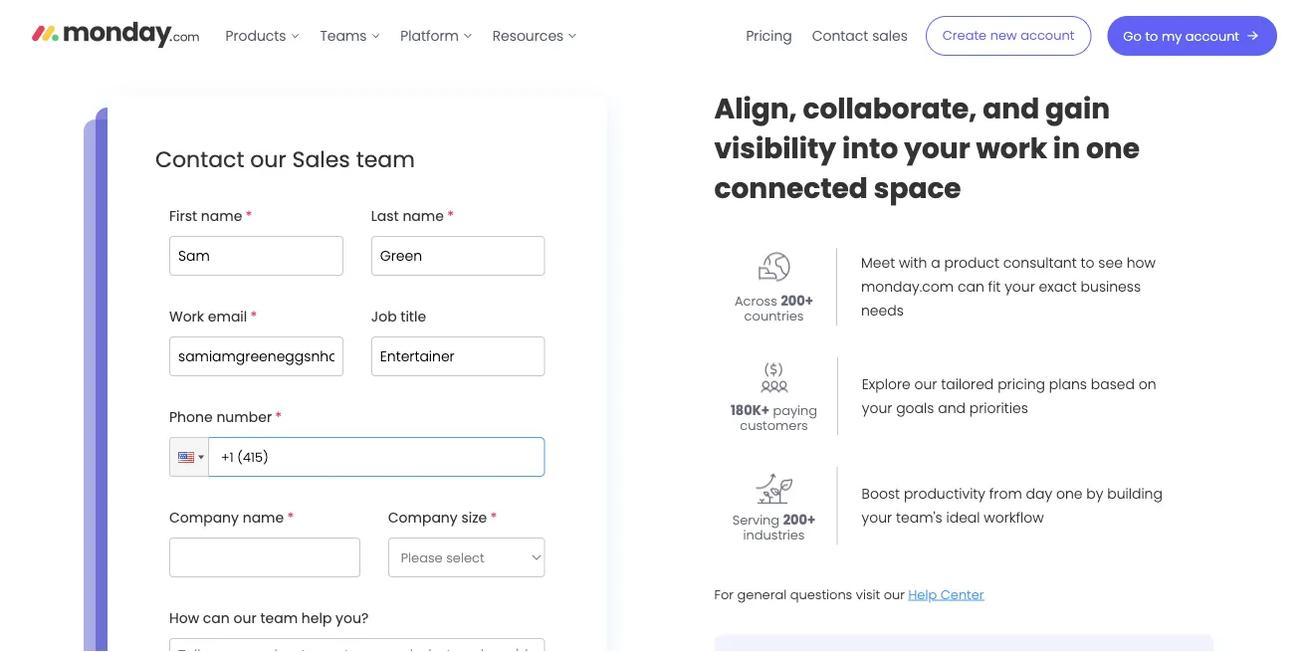 Task type: locate. For each thing, give the bounding box(es) containing it.
help
[[909, 586, 937, 603]]

name right the first
[[201, 207, 242, 226]]

monday.com logo image
[[32, 13, 200, 55]]

0 vertical spatial 200+
[[781, 292, 813, 310]]

200+ down industries icon
[[783, 511, 816, 529]]

to inside the meet with a product consultant to see how monday.com can fit your exact business needs
[[1081, 253, 1095, 272]]

align,
[[714, 89, 797, 128]]

1 horizontal spatial account
[[1186, 27, 1240, 45]]

1 horizontal spatial to
[[1145, 27, 1158, 45]]

account
[[1021, 26, 1075, 44], [1186, 27, 1240, 45]]

title
[[401, 307, 426, 327]]

name for first name
[[201, 207, 242, 226]]

contact up first name
[[155, 144, 244, 174]]

contact inside button
[[812, 26, 868, 45]]

and
[[983, 89, 1040, 128], [938, 398, 966, 418]]

1 horizontal spatial list
[[736, 0, 918, 72]]

list
[[216, 0, 588, 72], [736, 0, 918, 72]]

1 vertical spatial and
[[938, 398, 966, 418]]

0 horizontal spatial company
[[169, 508, 239, 528]]

1 vertical spatial 200+
[[783, 511, 816, 529]]

go
[[1123, 27, 1142, 45]]

in
[[1053, 129, 1080, 168]]

day
[[1026, 484, 1052, 503]]

customers icon image
[[756, 359, 792, 396]]

0 vertical spatial one
[[1086, 129, 1140, 168]]

0 horizontal spatial and
[[938, 398, 966, 418]]

list containing products
[[216, 0, 588, 72]]

contact for contact our sales team
[[155, 144, 244, 174]]

general
[[737, 586, 787, 603]]

200+ inside across 200+ countries
[[781, 292, 813, 310]]

1 horizontal spatial team
[[356, 144, 415, 174]]

account right my
[[1186, 27, 1240, 45]]

industries icon image
[[756, 469, 792, 506]]

go to my account button
[[1107, 16, 1277, 56]]

create
[[943, 26, 987, 44]]

pricing
[[746, 26, 792, 45]]

contact our sales team
[[155, 144, 415, 174]]

contact sales
[[812, 26, 908, 45]]

goals
[[896, 398, 934, 418]]

consultant
[[1003, 253, 1077, 272]]

team for our
[[260, 609, 298, 628]]

platform
[[401, 26, 459, 45]]

main element
[[216, 0, 1277, 72]]

0 horizontal spatial to
[[1081, 253, 1095, 272]]

0 vertical spatial to
[[1145, 27, 1158, 45]]

contact for contact sales
[[812, 26, 868, 45]]

email
[[208, 307, 247, 327]]

0 horizontal spatial one
[[1056, 484, 1083, 503]]

building
[[1107, 484, 1163, 503]]

to left see
[[1081, 253, 1095, 272]]

your inside boost productivity from day one by building your team's ideal workflow
[[862, 508, 892, 527]]

for general questions visit our help center
[[714, 586, 984, 603]]

team up last
[[356, 144, 415, 174]]

paying
[[773, 402, 817, 420]]

united states: + 1 image
[[198, 455, 204, 459]]

name for last name
[[403, 207, 444, 226]]

meet
[[861, 253, 895, 272]]

to right go
[[1145, 27, 1158, 45]]

work
[[976, 129, 1047, 168]]

our left "sales"
[[250, 144, 286, 174]]

teams link
[[310, 20, 391, 52]]

name
[[201, 207, 242, 226], [403, 207, 444, 226], [243, 508, 284, 528]]

and down tailored
[[938, 398, 966, 418]]

productivity
[[904, 484, 986, 503]]

serving 200+ industries
[[733, 511, 816, 544]]

First name text field
[[169, 236, 343, 276]]

by
[[1086, 484, 1104, 503]]

1 horizontal spatial company
[[388, 508, 458, 528]]

0 vertical spatial and
[[983, 89, 1040, 128]]

one right in
[[1086, 129, 1140, 168]]

2 company from the left
[[388, 508, 458, 528]]

see
[[1098, 253, 1123, 272]]

name up "company name" text field
[[243, 508, 284, 528]]

200+ inside "serving 200+ industries"
[[783, 511, 816, 529]]

explore
[[862, 374, 911, 394]]

first
[[169, 207, 197, 226]]

industries
[[743, 526, 805, 544]]

priorities
[[970, 398, 1028, 418]]

0 vertical spatial contact
[[812, 26, 868, 45]]

your down boost
[[862, 508, 892, 527]]

to inside button
[[1145, 27, 1158, 45]]

explore our tailored pricing plans based on your goals and priorities
[[862, 374, 1157, 418]]

and up the "work"
[[983, 89, 1040, 128]]

boost productivity from day one by building your team's ideal workflow
[[862, 484, 1163, 527]]

questions
[[790, 586, 852, 603]]

company down united states: + 1 image
[[169, 508, 239, 528]]

your down explore
[[862, 398, 892, 418]]

your inside the meet with a product consultant to see how monday.com can fit your exact business needs
[[1005, 277, 1035, 296]]

resources link
[[483, 20, 588, 52]]

200+ down the countries icon
[[781, 292, 813, 310]]

your up space
[[904, 129, 970, 168]]

0 horizontal spatial team
[[260, 609, 298, 628]]

1 horizontal spatial one
[[1086, 129, 1140, 168]]

0 horizontal spatial contact
[[155, 144, 244, 174]]

1 horizontal spatial contact
[[812, 26, 868, 45]]

needs
[[861, 301, 904, 320]]

0 horizontal spatial account
[[1021, 26, 1075, 44]]

one left by
[[1056, 484, 1083, 503]]

team
[[356, 144, 415, 174], [260, 609, 298, 628]]

one
[[1086, 129, 1140, 168], [1056, 484, 1083, 503]]

1 vertical spatial contact
[[155, 144, 244, 174]]

space
[[874, 168, 961, 208]]

our inside explore our tailored pricing plans based on your goals and priorities
[[914, 374, 937, 394]]

1 company from the left
[[169, 508, 239, 528]]

0 vertical spatial can
[[958, 277, 984, 296]]

name for company name
[[243, 508, 284, 528]]

1 (702) 123-4567 telephone field
[[204, 437, 545, 477]]

help
[[301, 609, 332, 628]]

1 horizontal spatial and
[[983, 89, 1040, 128]]

team for sales
[[356, 144, 415, 174]]

200+
[[781, 292, 813, 310], [783, 511, 816, 529]]

account right new
[[1021, 26, 1075, 44]]

company name
[[169, 508, 284, 528]]

contact left sales
[[812, 26, 868, 45]]

can inside the meet with a product consultant to see how monday.com can fit your exact business needs
[[958, 277, 984, 296]]

go to my account
[[1123, 27, 1240, 45]]

meet with a product consultant to see how monday.com can fit your exact business needs
[[861, 253, 1156, 320]]

team left help
[[260, 609, 298, 628]]

across 200+ countries
[[735, 292, 813, 325]]

pricing link
[[736, 20, 802, 52]]

your right fit
[[1005, 277, 1035, 296]]

one inside align, collaborate, and gain visibility into your work in one connected space
[[1086, 129, 1140, 168]]

teams
[[320, 26, 367, 45]]

help center link
[[909, 586, 984, 603]]

ideal
[[946, 508, 980, 527]]

1 horizontal spatial can
[[958, 277, 984, 296]]

and inside explore our tailored pricing plans based on your goals and priorities
[[938, 398, 966, 418]]

our
[[250, 144, 286, 174], [914, 374, 937, 394], [884, 586, 905, 603], [233, 609, 257, 628]]

our up goals
[[914, 374, 937, 394]]

workflow
[[984, 508, 1044, 527]]

1 vertical spatial team
[[260, 609, 298, 628]]

last
[[371, 207, 399, 226]]

your
[[904, 129, 970, 168], [1005, 277, 1035, 296], [862, 398, 892, 418], [862, 508, 892, 527]]

into
[[842, 129, 898, 168]]

0 horizontal spatial list
[[216, 0, 588, 72]]

0 vertical spatial team
[[356, 144, 415, 174]]

0 horizontal spatial can
[[203, 609, 230, 628]]

contact
[[812, 26, 868, 45], [155, 144, 244, 174]]

can right how
[[203, 609, 230, 628]]

how
[[1127, 253, 1156, 272]]

1 list from the left
[[216, 0, 588, 72]]

list containing pricing
[[736, 0, 918, 72]]

product
[[944, 253, 999, 272]]

company
[[169, 508, 239, 528], [388, 508, 458, 528]]

1 vertical spatial one
[[1056, 484, 1083, 503]]

name right last
[[403, 207, 444, 226]]

company left size
[[388, 508, 458, 528]]

2 list from the left
[[736, 0, 918, 72]]

can left fit
[[958, 277, 984, 296]]

our right how
[[233, 609, 257, 628]]

1 vertical spatial to
[[1081, 253, 1095, 272]]

countries icon image
[[756, 250, 792, 286]]

to
[[1145, 27, 1158, 45], [1081, 253, 1095, 272]]



Task type: vqa. For each thing, say whether or not it's contained in the screenshot.
the leftmost and
yes



Task type: describe. For each thing, give the bounding box(es) containing it.
contact sales button
[[802, 20, 918, 52]]

first name
[[169, 207, 242, 226]]

my
[[1162, 27, 1182, 45]]

and inside align, collaborate, and gain visibility into your work in one connected space
[[983, 89, 1040, 128]]

company for company name
[[169, 508, 239, 528]]

you?
[[336, 609, 369, 628]]

how can our team help you?
[[169, 609, 369, 628]]

new
[[990, 26, 1017, 44]]

create new account
[[943, 26, 1075, 44]]

customers
[[740, 417, 808, 435]]

your inside explore our tailored pricing plans based on your goals and priorities
[[862, 398, 892, 418]]

size
[[461, 508, 487, 528]]

sales
[[292, 144, 350, 174]]

monday.com
[[861, 277, 954, 296]]

Company name text field
[[169, 538, 360, 577]]

products link
[[216, 20, 310, 52]]

company size
[[388, 508, 487, 528]]

pricing
[[998, 374, 1045, 394]]

for
[[714, 586, 734, 603]]

create new account button
[[926, 16, 1091, 56]]

180k+
[[731, 402, 770, 420]]

align, collaborate, and gain visibility into your work in one connected space
[[714, 89, 1140, 208]]

exact
[[1039, 277, 1077, 296]]

countries
[[744, 307, 804, 325]]

plans
[[1049, 374, 1087, 394]]

serving
[[733, 511, 780, 529]]

one inside boost productivity from day one by building your team's ideal workflow
[[1056, 484, 1083, 503]]

phone
[[169, 408, 213, 427]]

business
[[1081, 277, 1141, 296]]

team's
[[896, 508, 942, 527]]

job
[[371, 307, 397, 327]]

across
[[735, 292, 777, 310]]

last name
[[371, 207, 444, 226]]

paying customers
[[740, 402, 817, 435]]

how
[[169, 609, 199, 628]]

tailored
[[941, 374, 994, 394]]

our right visit
[[884, 586, 905, 603]]

connected
[[714, 168, 868, 208]]

work email
[[169, 307, 247, 327]]

company for company size
[[388, 508, 458, 528]]

a
[[931, 253, 941, 272]]

job title
[[371, 307, 426, 327]]

fit
[[988, 277, 1001, 296]]

products
[[225, 26, 286, 45]]

Job title text field
[[371, 337, 545, 376]]

visit
[[856, 586, 880, 603]]

200+ for meet with a product consultant to see how monday.com can fit your exact business needs
[[781, 292, 813, 310]]

number
[[216, 408, 272, 427]]

platform link
[[391, 20, 483, 52]]

200+ for boost productivity from day one by building your team's ideal workflow
[[783, 511, 816, 529]]

boost
[[862, 484, 900, 503]]

phone number
[[169, 408, 272, 427]]

1 vertical spatial can
[[203, 609, 230, 628]]

collaborate,
[[803, 89, 977, 128]]

Work email email field
[[169, 337, 343, 376]]

your inside align, collaborate, and gain visibility into your work in one connected space
[[904, 129, 970, 168]]

with
[[899, 253, 927, 272]]

on
[[1139, 374, 1157, 394]]

sales
[[872, 26, 908, 45]]

gain
[[1045, 89, 1110, 128]]

resources
[[493, 26, 564, 45]]

visibility
[[714, 129, 836, 168]]

center
[[941, 586, 984, 603]]

from
[[989, 484, 1022, 503]]

work
[[169, 307, 204, 327]]

Last name text field
[[371, 236, 545, 276]]



